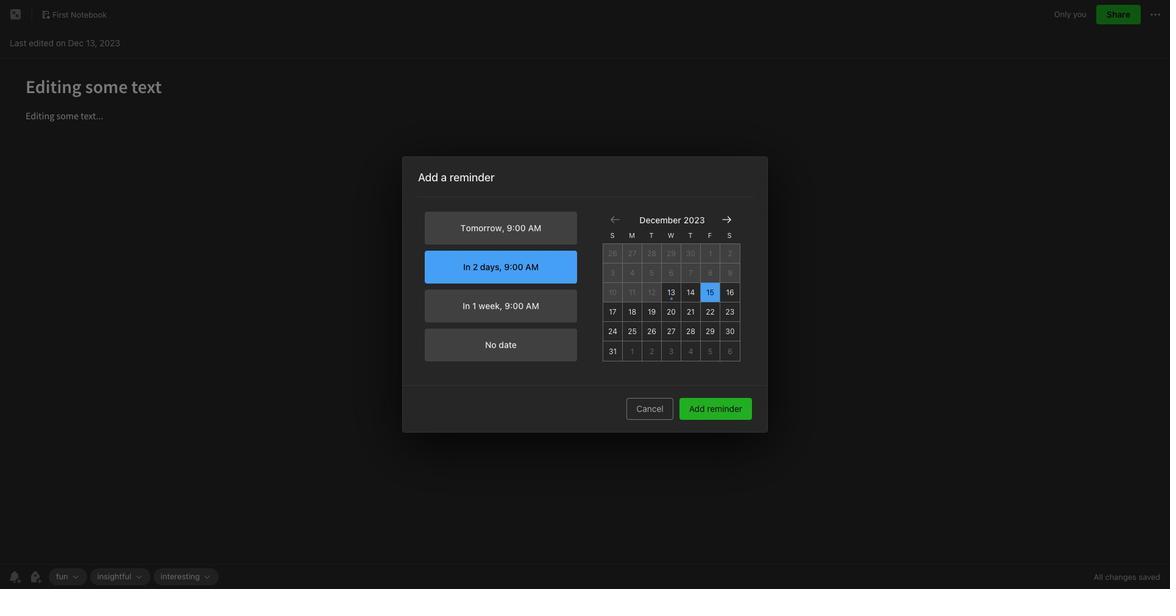 Task type: describe. For each thing, give the bounding box(es) containing it.
1 horizontal spatial 6 button
[[720, 342, 740, 361]]

in 1 week, 9:00 am
[[463, 301, 539, 311]]

saved
[[1139, 573, 1160, 583]]

insightful
[[97, 572, 131, 582]]

interesting
[[161, 572, 200, 582]]

0 vertical spatial 26 button
[[603, 244, 623, 264]]

tomorrow, 9:00 am button
[[425, 212, 577, 245]]

1 vertical spatial 29 button
[[701, 322, 720, 342]]

1 horizontal spatial 3 button
[[662, 342, 681, 361]]

first
[[52, 10, 69, 19]]

all changes saved
[[1094, 573, 1160, 583]]

12 button
[[642, 283, 662, 303]]

21
[[687, 308, 695, 317]]

12
[[648, 288, 656, 297]]

add reminder
[[689, 404, 742, 414]]

interesting button
[[153, 569, 219, 586]]

0 vertical spatial 2 button
[[720, 244, 740, 264]]

18
[[628, 308, 636, 317]]

m
[[629, 231, 635, 239]]

0 vertical spatial 5 button
[[642, 264, 662, 283]]

1 vertical spatial 28 button
[[681, 322, 701, 342]]

2023 field
[[681, 214, 705, 226]]

25 button
[[623, 322, 642, 342]]

1 t from the left
[[649, 231, 654, 239]]

29 for 29 button to the bottom
[[706, 327, 715, 336]]

23 button
[[720, 303, 740, 322]]

3 for 3 button to the left
[[610, 269, 615, 278]]

24 button
[[603, 322, 623, 342]]

4 for 4 button to the top
[[630, 269, 635, 278]]

17
[[609, 308, 617, 317]]

all
[[1094, 573, 1103, 583]]

edited
[[29, 37, 54, 48]]

add for add reminder
[[689, 404, 705, 414]]

date
[[499, 340, 517, 350]]

1 vertical spatial 4 button
[[681, 342, 701, 361]]

tomorrow, 9:00 am
[[461, 223, 541, 233]]

1 vertical spatial 6
[[728, 347, 732, 356]]

9 button
[[720, 264, 740, 283]]

28 for leftmost 28 button
[[647, 249, 656, 258]]

25
[[628, 327, 637, 336]]

13
[[667, 288, 675, 297]]

0 vertical spatial 9:00
[[507, 223, 526, 233]]

add a reminder
[[418, 171, 495, 184]]

insightful button
[[90, 569, 150, 586]]

0 vertical spatial 26
[[608, 249, 617, 258]]

fun button
[[49, 569, 87, 586]]

0 vertical spatial 4 button
[[623, 264, 642, 283]]

13,
[[86, 37, 97, 48]]

share button
[[1096, 5, 1141, 24]]

a
[[441, 171, 447, 184]]

20 button
[[662, 303, 681, 322]]

share
[[1107, 9, 1130, 20]]

reminder inside button
[[707, 404, 742, 414]]

only you
[[1054, 9, 1087, 19]]

8
[[708, 269, 713, 278]]

december
[[640, 215, 681, 225]]

add reminder button
[[679, 399, 752, 420]]

20
[[667, 308, 676, 317]]

0 horizontal spatial 27 button
[[623, 244, 642, 264]]

21 button
[[681, 303, 701, 322]]

0 vertical spatial 6
[[669, 269, 674, 278]]

Note Editor text field
[[0, 59, 1170, 565]]

in 1 week, 9:00 am button
[[425, 290, 577, 323]]

dec
[[68, 37, 84, 48]]

0 vertical spatial 29 button
[[662, 244, 681, 264]]

0 horizontal spatial 3 button
[[603, 264, 623, 283]]

0 horizontal spatial 2
[[650, 347, 654, 356]]

24
[[608, 327, 617, 336]]

f
[[708, 231, 712, 239]]

17 button
[[603, 303, 623, 322]]

2 t from the left
[[688, 231, 693, 239]]

30 for left "30" button
[[686, 249, 695, 258]]

3 for the rightmost 3 button
[[669, 347, 674, 356]]

add for add a reminder
[[418, 171, 438, 184]]

29 for topmost 29 button
[[667, 249, 676, 258]]

tomorrow,
[[461, 223, 505, 233]]

4 for bottom 4 button
[[688, 347, 693, 356]]

1 vertical spatial 30 button
[[720, 322, 740, 342]]

1 horizontal spatial 2
[[728, 249, 732, 258]]

7
[[689, 269, 693, 278]]

16
[[726, 288, 734, 297]]



Task type: locate. For each thing, give the bounding box(es) containing it.
reminder
[[450, 171, 495, 184], [707, 404, 742, 414]]

5 for bottom 5 button
[[708, 347, 713, 356]]

0 vertical spatial 5
[[649, 269, 654, 278]]

1 button down 'f'
[[701, 244, 720, 264]]

0 horizontal spatial 4 button
[[623, 264, 642, 283]]

0 horizontal spatial 2 button
[[642, 342, 662, 361]]

16 button
[[720, 283, 740, 303]]

add left a
[[418, 171, 438, 184]]

27
[[628, 249, 637, 258], [667, 327, 676, 336]]

0 horizontal spatial 26
[[608, 249, 617, 258]]

1 horizontal spatial reminder
[[707, 404, 742, 414]]

29 down w at the right
[[667, 249, 676, 258]]

5 for the top 5 button
[[649, 269, 654, 278]]

no
[[485, 340, 496, 350]]

1 vertical spatial reminder
[[707, 404, 742, 414]]

2 button
[[720, 244, 740, 264], [642, 342, 662, 361]]

1 s from the left
[[610, 231, 615, 239]]

30 for the bottom "30" button
[[725, 327, 735, 336]]

first notebook
[[52, 10, 107, 19]]

3 up 10
[[610, 269, 615, 278]]

0 horizontal spatial reminder
[[450, 171, 495, 184]]

6
[[669, 269, 674, 278], [728, 347, 732, 356]]

6 button
[[662, 264, 681, 283], [720, 342, 740, 361]]

1 right in
[[472, 301, 476, 311]]

0 horizontal spatial 29
[[667, 249, 676, 258]]

9:00 right week, on the bottom of page
[[505, 301, 524, 311]]

0 vertical spatial 1
[[709, 249, 712, 258]]

1 down 'f'
[[709, 249, 712, 258]]

4 button down 21 button
[[681, 342, 701, 361]]

0 vertical spatial 27
[[628, 249, 637, 258]]

29 down 22 button on the right bottom of the page
[[706, 327, 715, 336]]

10
[[609, 288, 617, 297]]

w
[[668, 231, 674, 239]]

am right week, on the bottom of page
[[526, 301, 539, 311]]

0 horizontal spatial 6
[[669, 269, 674, 278]]

s left m
[[610, 231, 615, 239]]

5 up 12
[[649, 269, 654, 278]]

0 vertical spatial am
[[528, 223, 541, 233]]

on
[[56, 37, 66, 48]]

1 vertical spatial add
[[689, 404, 705, 414]]

5 button up 12
[[642, 264, 662, 283]]

0 vertical spatial 3 button
[[603, 264, 623, 283]]

2 button up 9
[[720, 244, 740, 264]]

31 button
[[603, 342, 623, 361]]

t
[[649, 231, 654, 239], [688, 231, 693, 239]]

collapse note image
[[9, 7, 23, 22]]

s right 'f'
[[727, 231, 732, 239]]

in
[[463, 301, 470, 311]]

1 vertical spatial 9:00
[[505, 301, 524, 311]]

4 up 11
[[630, 269, 635, 278]]

1 vertical spatial 27 button
[[662, 322, 681, 342]]

last
[[10, 37, 26, 48]]

1 for the bottommost 1 button
[[631, 347, 634, 356]]

add right "cancel"
[[689, 404, 705, 414]]

0 horizontal spatial 5
[[649, 269, 654, 278]]

1 horizontal spatial s
[[727, 231, 732, 239]]

0 vertical spatial 6 button
[[662, 264, 681, 283]]

5 down 22 button on the right bottom of the page
[[708, 347, 713, 356]]

1 vertical spatial 3
[[669, 347, 674, 356]]

1 horizontal spatial 27
[[667, 327, 676, 336]]

1 vertical spatial 1 button
[[623, 342, 642, 361]]

1 vertical spatial 26
[[647, 327, 656, 336]]

1 vertical spatial 2 button
[[642, 342, 662, 361]]

1 vertical spatial 3 button
[[662, 342, 681, 361]]

28 down 21 button
[[686, 327, 695, 336]]

28 button down 21
[[681, 322, 701, 342]]

27 button down m
[[623, 244, 642, 264]]

1 vertical spatial am
[[526, 301, 539, 311]]

1 vertical spatial 5 button
[[701, 342, 720, 361]]

1 vertical spatial 1
[[472, 301, 476, 311]]

0 horizontal spatial 26 button
[[603, 244, 623, 264]]

29
[[667, 249, 676, 258], [706, 327, 715, 336]]

23
[[726, 308, 735, 317]]

no date button
[[425, 329, 577, 362]]

0 horizontal spatial add
[[418, 171, 438, 184]]

18 button
[[623, 303, 642, 322]]

10 button
[[603, 283, 623, 303]]

2 vertical spatial 1
[[631, 347, 634, 356]]

30 button
[[681, 244, 701, 264], [720, 322, 740, 342]]

1 horizontal spatial 29
[[706, 327, 715, 336]]

only
[[1054, 9, 1071, 19]]

0 vertical spatial 30
[[686, 249, 695, 258]]

notebook
[[71, 10, 107, 19]]

4 button up 11
[[623, 264, 642, 283]]

29 button down 22
[[701, 322, 720, 342]]

3 down 20 button
[[669, 347, 674, 356]]

0 horizontal spatial 3
[[610, 269, 615, 278]]

3 button up 10
[[603, 264, 623, 283]]

2 right 31 button
[[650, 347, 654, 356]]

3 button down 20 button
[[662, 342, 681, 361]]

1 vertical spatial 5
[[708, 347, 713, 356]]

0 vertical spatial 28 button
[[642, 244, 662, 264]]

cancel button
[[627, 399, 673, 420]]

5 button down 22 button on the right bottom of the page
[[701, 342, 720, 361]]

1 vertical spatial 6 button
[[720, 342, 740, 361]]

0 horizontal spatial t
[[649, 231, 654, 239]]

0 horizontal spatial s
[[610, 231, 615, 239]]

26 up 10
[[608, 249, 617, 258]]

1 vertical spatial 2023
[[684, 215, 705, 225]]

1 vertical spatial 29
[[706, 327, 715, 336]]

4 down 21 button
[[688, 347, 693, 356]]

28 down the december "field"
[[647, 249, 656, 258]]

19 button
[[642, 303, 662, 322]]

2023 right 13,
[[99, 37, 120, 48]]

1 right 31 button
[[631, 347, 634, 356]]

you
[[1073, 9, 1087, 19]]

1 for right 1 button
[[709, 249, 712, 258]]

27 button
[[623, 244, 642, 264], [662, 322, 681, 342]]

26 button
[[603, 244, 623, 264], [642, 322, 662, 342]]

0 horizontal spatial 30 button
[[681, 244, 701, 264]]

0 vertical spatial 2
[[728, 249, 732, 258]]

5 button
[[642, 264, 662, 283], [701, 342, 720, 361]]

no date
[[485, 340, 517, 350]]

14 button
[[681, 283, 701, 303]]

15
[[706, 288, 714, 297]]

22
[[706, 308, 715, 317]]

1 horizontal spatial 2 button
[[720, 244, 740, 264]]

6 up the 13
[[669, 269, 674, 278]]

December field
[[637, 214, 681, 226]]

0 horizontal spatial 28 button
[[642, 244, 662, 264]]

1 horizontal spatial t
[[688, 231, 693, 239]]

9
[[728, 269, 732, 278]]

30
[[686, 249, 695, 258], [725, 327, 735, 336]]

30 button down 23
[[720, 322, 740, 342]]

11 button
[[623, 283, 642, 303]]

4
[[630, 269, 635, 278], [688, 347, 693, 356]]

1 vertical spatial 28
[[686, 327, 695, 336]]

0 vertical spatial 28
[[647, 249, 656, 258]]

1 horizontal spatial 5 button
[[701, 342, 720, 361]]

6 button left 7
[[662, 264, 681, 283]]

0 horizontal spatial 1
[[472, 301, 476, 311]]

1 vertical spatial 26 button
[[642, 322, 662, 342]]

30 up 7
[[686, 249, 695, 258]]

11
[[629, 288, 636, 297]]

0 horizontal spatial 2023
[[99, 37, 120, 48]]

1 horizontal spatial 4
[[688, 347, 693, 356]]

8 button
[[701, 264, 720, 283]]

9:00 right tomorrow,
[[507, 223, 526, 233]]

5
[[649, 269, 654, 278], [708, 347, 713, 356]]

2 s from the left
[[727, 231, 732, 239]]

30 button up 7
[[681, 244, 701, 264]]

1 vertical spatial 2
[[650, 347, 654, 356]]

note window element
[[0, 0, 1170, 590]]

6 down 23 button
[[728, 347, 732, 356]]

1 horizontal spatial 1
[[631, 347, 634, 356]]

0 horizontal spatial 28
[[647, 249, 656, 258]]

26
[[608, 249, 617, 258], [647, 327, 656, 336]]

2023
[[99, 37, 120, 48], [684, 215, 705, 225]]

1 horizontal spatial 26
[[647, 327, 656, 336]]

28 for the bottom 28 button
[[686, 327, 695, 336]]

add a reminder image
[[7, 570, 22, 585]]

cancel
[[636, 404, 664, 414]]

2023 inside note window 'element'
[[99, 37, 120, 48]]

1 vertical spatial 4
[[688, 347, 693, 356]]

6 button down 23 button
[[720, 342, 740, 361]]

27 button down 20
[[662, 322, 681, 342]]

1 horizontal spatial 1 button
[[701, 244, 720, 264]]

0 horizontal spatial 5 button
[[642, 264, 662, 283]]

first notebook button
[[37, 6, 111, 23]]

3
[[610, 269, 615, 278], [669, 347, 674, 356]]

2023 right december
[[684, 215, 705, 225]]

9:00
[[507, 223, 526, 233], [505, 301, 524, 311]]

add
[[418, 171, 438, 184], [689, 404, 705, 414]]

1 horizontal spatial 2023
[[684, 215, 705, 225]]

changes
[[1105, 573, 1136, 583]]

0 vertical spatial 4
[[630, 269, 635, 278]]

1 horizontal spatial 28
[[686, 327, 695, 336]]

week,
[[479, 301, 502, 311]]

29 button
[[662, 244, 681, 264], [701, 322, 720, 342]]

0 horizontal spatial 1 button
[[623, 342, 642, 361]]

26 right 25 button
[[647, 327, 656, 336]]

3 button
[[603, 264, 623, 283], [662, 342, 681, 361]]

0 horizontal spatial 27
[[628, 249, 637, 258]]

26 button up 10
[[603, 244, 623, 264]]

1 horizontal spatial 6
[[728, 347, 732, 356]]

15 button
[[701, 283, 720, 303]]

1 horizontal spatial 28 button
[[681, 322, 701, 342]]

0 vertical spatial 3
[[610, 269, 615, 278]]

19
[[648, 308, 656, 317]]

0 horizontal spatial 6 button
[[662, 264, 681, 283]]

2 button down 19 button
[[642, 342, 662, 361]]

26 button down 19
[[642, 322, 662, 342]]

0 vertical spatial 30 button
[[681, 244, 701, 264]]

29 button down w at the right
[[662, 244, 681, 264]]

add inside button
[[689, 404, 705, 414]]

1 horizontal spatial 27 button
[[662, 322, 681, 342]]

t down the december "field"
[[649, 231, 654, 239]]

0 vertical spatial 2023
[[99, 37, 120, 48]]

am
[[528, 223, 541, 233], [526, 301, 539, 311]]

13 button
[[662, 283, 681, 303]]

31
[[609, 347, 617, 356]]

fun
[[56, 572, 68, 582]]

1 horizontal spatial 4 button
[[681, 342, 701, 361]]

t down the 2023 field
[[688, 231, 693, 239]]

30 down 23 button
[[725, 327, 735, 336]]

22 button
[[701, 303, 720, 322]]

0 horizontal spatial 29 button
[[662, 244, 681, 264]]

28 button down the december "field"
[[642, 244, 662, 264]]

27 down 20 button
[[667, 327, 676, 336]]

0 horizontal spatial 4
[[630, 269, 635, 278]]

14
[[687, 288, 695, 297]]

1 horizontal spatial 30 button
[[720, 322, 740, 342]]

2 horizontal spatial 1
[[709, 249, 712, 258]]

1 button
[[701, 244, 720, 264], [623, 342, 642, 361]]

1 button right the 31
[[623, 342, 642, 361]]

1 horizontal spatial add
[[689, 404, 705, 414]]

add tag image
[[28, 570, 43, 585]]

0 vertical spatial add
[[418, 171, 438, 184]]

last edited on dec 13, 2023
[[10, 37, 120, 48]]

december 2023
[[640, 215, 705, 225]]

2 up 9
[[728, 249, 732, 258]]

27 down m
[[628, 249, 637, 258]]

4 button
[[623, 264, 642, 283], [681, 342, 701, 361]]

1 horizontal spatial 30
[[725, 327, 735, 336]]

0 vertical spatial 29
[[667, 249, 676, 258]]

0 vertical spatial 1 button
[[701, 244, 720, 264]]

7 button
[[681, 264, 701, 283]]

1
[[709, 249, 712, 258], [472, 301, 476, 311], [631, 347, 634, 356]]

1 vertical spatial 27
[[667, 327, 676, 336]]

1 horizontal spatial 26 button
[[642, 322, 662, 342]]

28 button
[[642, 244, 662, 264], [681, 322, 701, 342]]

am right tomorrow,
[[528, 223, 541, 233]]



Task type: vqa. For each thing, say whether or not it's contained in the screenshot.
rightmost 4 button
yes



